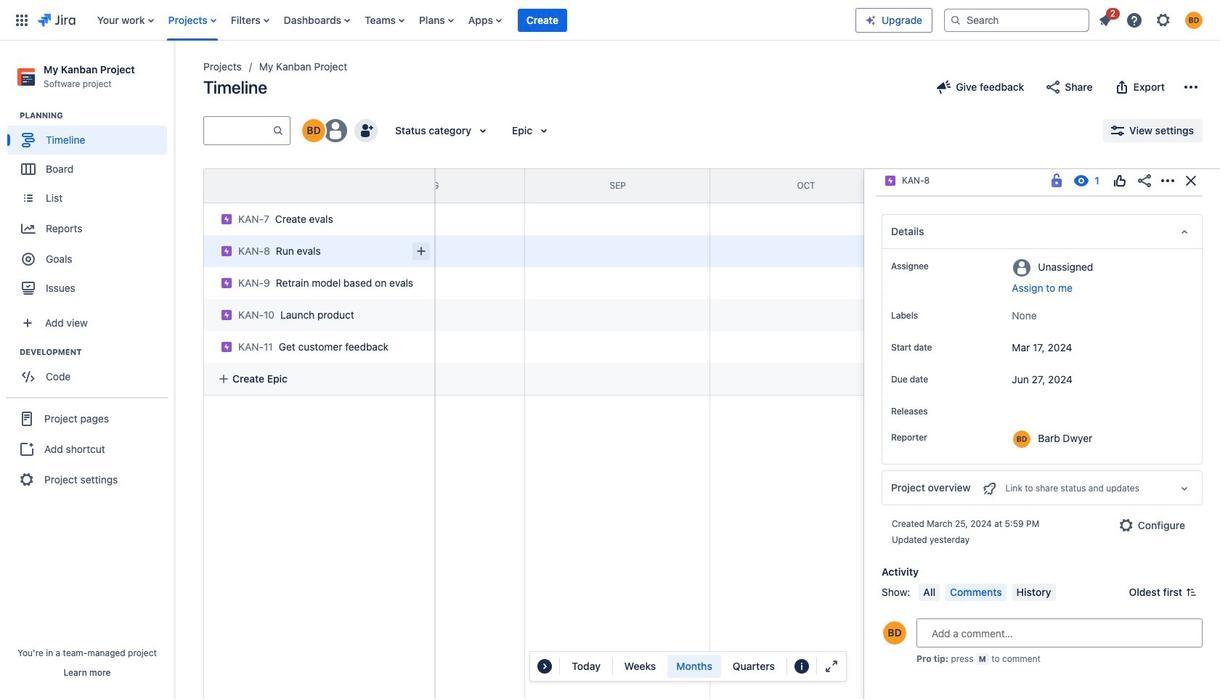 Task type: vqa. For each thing, say whether or not it's contained in the screenshot.
dialog
no



Task type: describe. For each thing, give the bounding box(es) containing it.
epic image for 3rd cell from the bottom of the timeline grid
[[221, 277, 232, 289]]

3 cell from the top
[[198, 295, 437, 331]]

add people image
[[357, 122, 375, 139]]

2 vertical spatial group
[[6, 397, 168, 500]]

notifications image
[[1097, 11, 1114, 29]]

vote options: no one has voted for this issue yet. image
[[1111, 172, 1129, 190]]

create child issue image
[[412, 243, 430, 260]]

more information about barb dwyer image
[[1013, 431, 1031, 448]]

planning image
[[2, 107, 20, 124]]

0 horizontal spatial list
[[90, 0, 855, 40]]

Search timeline text field
[[204, 118, 272, 144]]

details element
[[882, 214, 1203, 249]]

0 vertical spatial epic image
[[885, 175, 896, 187]]

timeline grid
[[143, 168, 1220, 699]]

Add a comment… field
[[916, 619, 1203, 648]]

timeline view to show as group
[[616, 655, 784, 678]]

goal image
[[22, 253, 35, 266]]

1 cell from the top
[[198, 231, 437, 267]]

settings image
[[1155, 11, 1172, 29]]

list item inside list
[[1092, 5, 1120, 32]]

heading for group related to planning image
[[20, 110, 174, 121]]

epic image for fourth cell from the bottom of the timeline grid
[[221, 245, 232, 257]]

enter full screen image
[[823, 658, 840, 675]]

primary element
[[9, 0, 855, 40]]

1 horizontal spatial list
[[1092, 5, 1211, 33]]



Task type: locate. For each thing, give the bounding box(es) containing it.
1 vertical spatial epic image
[[221, 245, 232, 257]]

2 epic image from the top
[[221, 309, 232, 321]]

3 epic image from the top
[[221, 341, 232, 353]]

2 cell from the top
[[198, 263, 437, 299]]

cell
[[198, 231, 437, 267], [198, 263, 437, 299], [198, 295, 437, 331], [198, 327, 437, 363]]

your profile and settings image
[[1185, 11, 1203, 29]]

1 vertical spatial group
[[7, 347, 174, 396]]

export icon image
[[1113, 78, 1130, 96]]

close image
[[1182, 172, 1200, 190]]

0 vertical spatial group
[[7, 110, 174, 307]]

group for development image
[[7, 347, 174, 396]]

Search field
[[944, 8, 1089, 32]]

1 heading from the top
[[20, 110, 174, 121]]

copy link to issue image
[[927, 174, 938, 186]]

0 horizontal spatial list item
[[518, 0, 567, 40]]

epic image for second cell from the bottom of the timeline grid
[[221, 309, 232, 321]]

group for planning image
[[7, 110, 174, 307]]

column header inside timeline grid
[[143, 169, 334, 203]]

epic image
[[221, 214, 232, 225], [221, 309, 232, 321], [221, 341, 232, 353]]

0 vertical spatial heading
[[20, 110, 174, 121]]

appswitcher icon image
[[13, 11, 31, 29]]

1 horizontal spatial list item
[[1092, 5, 1120, 32]]

0 vertical spatial epic image
[[221, 214, 232, 225]]

legend image
[[793, 658, 810, 675]]

row header inside timeline grid
[[203, 168, 436, 203]]

actions image
[[1159, 172, 1176, 190]]

1 vertical spatial heading
[[20, 347, 174, 358]]

development image
[[2, 344, 20, 361]]

epic image
[[885, 175, 896, 187], [221, 245, 232, 257], [221, 277, 232, 289]]

jira image
[[38, 11, 75, 29], [38, 11, 75, 29]]

project overview element
[[882, 471, 1203, 505]]

banner
[[0, 0, 1220, 41]]

menu bar
[[916, 584, 1058, 601]]

sidebar navigation image
[[158, 58, 190, 87]]

list
[[90, 0, 855, 40], [1092, 5, 1211, 33]]

4 cell from the top
[[198, 327, 437, 363]]

list item
[[518, 0, 567, 40], [1092, 5, 1120, 32]]

sidebar element
[[0, 41, 174, 699]]

2 heading from the top
[[20, 347, 174, 358]]

None search field
[[944, 8, 1089, 32]]

2 vertical spatial epic image
[[221, 277, 232, 289]]

column header
[[143, 169, 334, 203]]

2 vertical spatial epic image
[[221, 341, 232, 353]]

epic image for first cell from the bottom of the timeline grid
[[221, 341, 232, 353]]

group
[[7, 110, 174, 307], [7, 347, 174, 396], [6, 397, 168, 500]]

heading for development image's group
[[20, 347, 174, 358]]

search image
[[950, 14, 962, 26]]

1 epic image from the top
[[221, 214, 232, 225]]

1 vertical spatial epic image
[[221, 309, 232, 321]]

heading
[[20, 110, 174, 121], [20, 347, 174, 358]]

row header
[[203, 168, 436, 203]]

help image
[[1126, 11, 1143, 29]]



